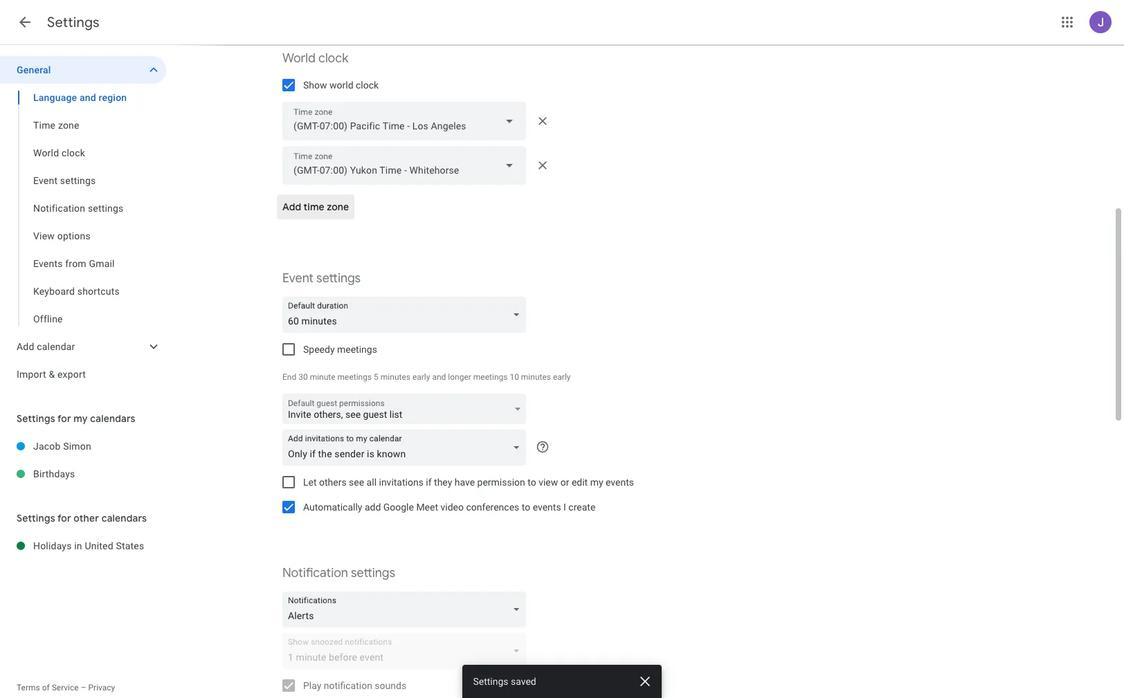 Task type: locate. For each thing, give the bounding box(es) containing it.
speedy
[[303, 344, 335, 355]]

2 horizontal spatial clock
[[356, 80, 379, 91]]

settings
[[47, 14, 100, 31], [17, 413, 55, 425], [17, 512, 55, 525], [474, 677, 509, 688]]

add inside tree
[[17, 341, 34, 352]]

import & export
[[17, 369, 86, 380]]

None field
[[283, 102, 526, 141], [283, 146, 526, 185], [283, 297, 532, 333], [283, 430, 532, 466], [283, 592, 532, 628], [283, 102, 526, 141], [283, 146, 526, 185], [283, 297, 532, 333], [283, 430, 532, 466], [283, 592, 532, 628]]

minutes right "5"
[[381, 373, 411, 382]]

2 early from the left
[[553, 373, 571, 382]]

tree
[[0, 56, 166, 388]]

to
[[528, 477, 536, 488], [522, 502, 531, 513]]

have
[[455, 477, 475, 488]]

terms of service link
[[17, 683, 79, 693]]

calendars up jacob simon tree item
[[90, 413, 136, 425]]

settings right go back icon
[[47, 14, 100, 31]]

add up import
[[17, 341, 34, 352]]

settings up jacob
[[17, 413, 55, 425]]

end 30 minute meetings 5 minutes early and longer meetings 10 minutes early
[[283, 373, 571, 382]]

offline
[[33, 314, 63, 325]]

1 horizontal spatial world
[[283, 51, 316, 66]]

calendars up states
[[102, 512, 147, 525]]

0 horizontal spatial events
[[533, 502, 561, 513]]

end
[[283, 373, 297, 382]]

keyboard
[[33, 286, 75, 297]]

world down time
[[33, 147, 59, 159]]

early right 10
[[553, 373, 571, 382]]

notification settings down automatically
[[283, 566, 395, 582]]

zone
[[58, 120, 79, 131], [327, 201, 349, 213]]

add inside add time zone button
[[283, 201, 301, 213]]

events
[[33, 258, 63, 269]]

0 vertical spatial my
[[74, 413, 88, 425]]

1 vertical spatial world clock
[[33, 147, 85, 159]]

1 vertical spatial notification
[[283, 566, 348, 582]]

world up show
[[283, 51, 316, 66]]

1 vertical spatial world
[[33, 147, 59, 159]]

1 vertical spatial add
[[17, 341, 34, 352]]

world clock
[[283, 51, 349, 66], [33, 147, 85, 159]]

meetings left "5"
[[338, 373, 372, 382]]

0 vertical spatial guest
[[317, 399, 337, 409]]

show
[[303, 80, 327, 91]]

1 horizontal spatial minutes
[[521, 373, 551, 382]]

add
[[283, 201, 301, 213], [17, 341, 34, 352]]

export
[[57, 369, 86, 380]]

for
[[57, 413, 71, 425], [57, 512, 71, 525]]

0 vertical spatial world clock
[[283, 51, 349, 66]]

privacy
[[88, 683, 115, 693]]

0 vertical spatial event
[[33, 175, 58, 186]]

1 vertical spatial my
[[590, 477, 604, 488]]

invite others, see guest list button
[[283, 395, 526, 428]]

and left region
[[80, 92, 96, 103]]

others
[[319, 477, 347, 488]]

zone right time on the top of the page
[[327, 201, 349, 213]]

to left view
[[528, 477, 536, 488]]

1 horizontal spatial notification settings
[[283, 566, 395, 582]]

0 vertical spatial to
[[528, 477, 536, 488]]

for for my
[[57, 413, 71, 425]]

2 minutes from the left
[[521, 373, 551, 382]]

0 vertical spatial add
[[283, 201, 301, 213]]

general
[[17, 64, 51, 75]]

events left i
[[533, 502, 561, 513]]

0 vertical spatial notification settings
[[33, 203, 124, 214]]

meetings
[[337, 344, 377, 355], [338, 373, 372, 382], [474, 373, 508, 382]]

from
[[65, 258, 86, 269]]

minutes
[[381, 373, 411, 382], [521, 373, 551, 382]]

notification down automatically
[[283, 566, 348, 582]]

0 vertical spatial clock
[[319, 51, 349, 66]]

1 horizontal spatial early
[[553, 373, 571, 382]]

settings up holidays
[[17, 512, 55, 525]]

0 vertical spatial events
[[606, 477, 634, 488]]

event
[[33, 175, 58, 186], [283, 271, 314, 287]]

to right conferences at the left
[[522, 502, 531, 513]]

terms of service – privacy
[[17, 683, 115, 693]]

let
[[303, 477, 317, 488]]

clock right the world
[[356, 80, 379, 91]]

0 horizontal spatial zone
[[58, 120, 79, 131]]

2 vertical spatial clock
[[62, 147, 85, 159]]

1 horizontal spatial events
[[606, 477, 634, 488]]

–
[[81, 683, 86, 693]]

for left other
[[57, 512, 71, 525]]

1 horizontal spatial world clock
[[283, 51, 349, 66]]

event settings
[[33, 175, 96, 186], [283, 271, 361, 287]]

world
[[283, 51, 316, 66], [33, 147, 59, 159]]

guest down permissions
[[363, 409, 387, 420]]

0 vertical spatial and
[[80, 92, 96, 103]]

group
[[0, 84, 166, 333]]

0 vertical spatial see
[[346, 409, 361, 420]]

0 horizontal spatial notification settings
[[33, 203, 124, 214]]

1 minutes from the left
[[381, 373, 411, 382]]

0 horizontal spatial my
[[74, 413, 88, 425]]

1 horizontal spatial add
[[283, 201, 301, 213]]

my up jacob simon tree item
[[74, 413, 88, 425]]

0 horizontal spatial event settings
[[33, 175, 96, 186]]

0 horizontal spatial add
[[17, 341, 34, 352]]

early up the invite others, see guest list popup button
[[413, 373, 430, 382]]

0 horizontal spatial and
[[80, 92, 96, 103]]

privacy link
[[88, 683, 115, 693]]

1 early from the left
[[413, 373, 430, 382]]

see left all at the left bottom
[[349, 477, 364, 488]]

world clock up show
[[283, 51, 349, 66]]

early
[[413, 373, 430, 382], [553, 373, 571, 382]]

settings
[[60, 175, 96, 186], [88, 203, 124, 214], [317, 271, 361, 287], [351, 566, 395, 582]]

my right edit
[[590, 477, 604, 488]]

0 horizontal spatial world clock
[[33, 147, 85, 159]]

minutes right 10
[[521, 373, 551, 382]]

view options
[[33, 231, 91, 242]]

1 vertical spatial for
[[57, 512, 71, 525]]

1 vertical spatial notification settings
[[283, 566, 395, 582]]

group containing language and region
[[0, 84, 166, 333]]

1 vertical spatial to
[[522, 502, 531, 513]]

view
[[539, 477, 558, 488]]

1 vertical spatial and
[[432, 373, 446, 382]]

jacob simon tree item
[[0, 433, 166, 461]]

general tree item
[[0, 56, 166, 84]]

sounds
[[375, 681, 407, 692]]

notification
[[33, 203, 85, 214], [283, 566, 348, 582]]

1 horizontal spatial zone
[[327, 201, 349, 213]]

settings left saved
[[474, 677, 509, 688]]

notification up view options
[[33, 203, 85, 214]]

time
[[33, 120, 56, 131]]

0 vertical spatial for
[[57, 413, 71, 425]]

and
[[80, 92, 96, 103], [432, 373, 446, 382]]

shortcuts
[[77, 286, 120, 297]]

notification settings
[[33, 203, 124, 214], [283, 566, 395, 582]]

events right edit
[[606, 477, 634, 488]]

permissions
[[339, 399, 385, 409]]

import
[[17, 369, 46, 380]]

language and region
[[33, 92, 127, 103]]

0 vertical spatial notification
[[33, 203, 85, 214]]

0 horizontal spatial early
[[413, 373, 430, 382]]

keyboard shortcuts
[[33, 286, 120, 297]]

1 vertical spatial guest
[[363, 409, 387, 420]]

2 for from the top
[[57, 512, 71, 525]]

guest
[[317, 399, 337, 409], [363, 409, 387, 420]]

1 vertical spatial event settings
[[283, 271, 361, 287]]

1 vertical spatial zone
[[327, 201, 349, 213]]

all
[[367, 477, 377, 488]]

see down permissions
[[346, 409, 361, 420]]

clock down time zone
[[62, 147, 85, 159]]

for up 'jacob simon'
[[57, 413, 71, 425]]

0 horizontal spatial clock
[[62, 147, 85, 159]]

meetings left 10
[[474, 373, 508, 382]]

events
[[606, 477, 634, 488], [533, 502, 561, 513]]

1 horizontal spatial clock
[[319, 51, 349, 66]]

clock up show world clock
[[319, 51, 349, 66]]

add left time on the top of the page
[[283, 201, 301, 213]]

minute
[[310, 373, 336, 382]]

1 vertical spatial see
[[349, 477, 364, 488]]

notification settings up the options
[[33, 203, 124, 214]]

0 vertical spatial world
[[283, 51, 316, 66]]

1 vertical spatial event
[[283, 271, 314, 287]]

show world clock
[[303, 80, 379, 91]]

1 vertical spatial calendars
[[102, 512, 147, 525]]

automatically
[[303, 502, 362, 513]]

0 vertical spatial calendars
[[90, 413, 136, 425]]

calendars
[[90, 413, 136, 425], [102, 512, 147, 525]]

if
[[426, 477, 432, 488]]

1 horizontal spatial guest
[[363, 409, 387, 420]]

guest up others, at the bottom left of the page
[[317, 399, 337, 409]]

calendar
[[37, 341, 75, 352]]

0 vertical spatial zone
[[58, 120, 79, 131]]

1 for from the top
[[57, 413, 71, 425]]

0 horizontal spatial minutes
[[381, 373, 411, 382]]

let others see all invitations if they have permission to view or edit my events
[[303, 477, 634, 488]]

1 vertical spatial events
[[533, 502, 561, 513]]

list
[[390, 409, 403, 420]]

zone right time
[[58, 120, 79, 131]]

holidays in united states
[[33, 541, 144, 552]]

world clock down time zone
[[33, 147, 85, 159]]

and left longer on the bottom left of the page
[[432, 373, 446, 382]]

0 horizontal spatial notification
[[33, 203, 85, 214]]

1 horizontal spatial my
[[590, 477, 604, 488]]

0 horizontal spatial world
[[33, 147, 59, 159]]

speedy meetings
[[303, 344, 377, 355]]



Task type: vqa. For each thing, say whether or not it's contained in the screenshot.
bottommost calendars
yes



Task type: describe. For each thing, give the bounding box(es) containing it.
settings heading
[[47, 14, 100, 31]]

add
[[365, 502, 381, 513]]

google
[[383, 502, 414, 513]]

1 horizontal spatial and
[[432, 373, 446, 382]]

1 horizontal spatial event
[[283, 271, 314, 287]]

events from gmail
[[33, 258, 115, 269]]

longer
[[448, 373, 471, 382]]

calendars for settings for my calendars
[[90, 413, 136, 425]]

settings for settings saved
[[474, 677, 509, 688]]

birthdays
[[33, 469, 75, 480]]

terms
[[17, 683, 40, 693]]

meetings up "5"
[[337, 344, 377, 355]]

5
[[374, 373, 379, 382]]

meet
[[416, 502, 438, 513]]

permission
[[478, 477, 525, 488]]

gmail
[[89, 258, 115, 269]]

world
[[330, 80, 354, 91]]

world clock inside "group"
[[33, 147, 85, 159]]

1 vertical spatial clock
[[356, 80, 379, 91]]

jacob
[[33, 441, 61, 452]]

play
[[303, 681, 322, 692]]

service
[[52, 683, 79, 693]]

of
[[42, 683, 50, 693]]

birthdays tree item
[[0, 461, 166, 488]]

notification
[[324, 681, 372, 692]]

settings for my calendars
[[17, 413, 136, 425]]

they
[[434, 477, 452, 488]]

0 horizontal spatial guest
[[317, 399, 337, 409]]

saved
[[511, 677, 537, 688]]

automatically add google meet video conferences to events i create
[[303, 502, 596, 513]]

&
[[49, 369, 55, 380]]

invitations
[[379, 477, 424, 488]]

0 vertical spatial event settings
[[33, 175, 96, 186]]

states
[[116, 541, 144, 552]]

add time zone button
[[277, 190, 355, 224]]

1 horizontal spatial event settings
[[283, 271, 361, 287]]

add time zone
[[283, 201, 349, 213]]

world inside "group"
[[33, 147, 59, 159]]

1 horizontal spatial notification
[[283, 566, 348, 582]]

jacob simon
[[33, 441, 91, 452]]

add calendar
[[17, 341, 75, 352]]

default guest permissions invite others, see guest list
[[288, 399, 403, 420]]

settings for other calendars
[[17, 512, 147, 525]]

default
[[288, 399, 315, 409]]

options
[[57, 231, 91, 242]]

for for other
[[57, 512, 71, 525]]

view
[[33, 231, 55, 242]]

play notification sounds
[[303, 681, 407, 692]]

united
[[85, 541, 113, 552]]

add for add calendar
[[17, 341, 34, 352]]

holidays in united states tree item
[[0, 533, 166, 560]]

region
[[99, 92, 127, 103]]

go back image
[[17, 14, 33, 30]]

time
[[304, 201, 325, 213]]

calendars for settings for other calendars
[[102, 512, 147, 525]]

others,
[[314, 409, 343, 420]]

30
[[299, 373, 308, 382]]

settings for settings for other calendars
[[17, 512, 55, 525]]

in
[[74, 541, 82, 552]]

video
[[441, 502, 464, 513]]

add for add time zone
[[283, 201, 301, 213]]

tree containing general
[[0, 56, 166, 388]]

holidays in united states link
[[33, 533, 166, 560]]

simon
[[63, 441, 91, 452]]

time zone
[[33, 120, 79, 131]]

i
[[564, 502, 566, 513]]

settings saved
[[474, 677, 537, 688]]

zone inside button
[[327, 201, 349, 213]]

holidays
[[33, 541, 72, 552]]

settings for my calendars tree
[[0, 433, 166, 488]]

birthdays link
[[33, 461, 166, 488]]

conferences
[[466, 502, 520, 513]]

see inside default guest permissions invite others, see guest list
[[346, 409, 361, 420]]

settings for settings for my calendars
[[17, 413, 55, 425]]

or
[[561, 477, 570, 488]]

edit
[[572, 477, 588, 488]]

create
[[569, 502, 596, 513]]

invite
[[288, 409, 311, 420]]

settings for settings
[[47, 14, 100, 31]]

10
[[510, 373, 519, 382]]

language
[[33, 92, 77, 103]]

other
[[74, 512, 99, 525]]

0 horizontal spatial event
[[33, 175, 58, 186]]



